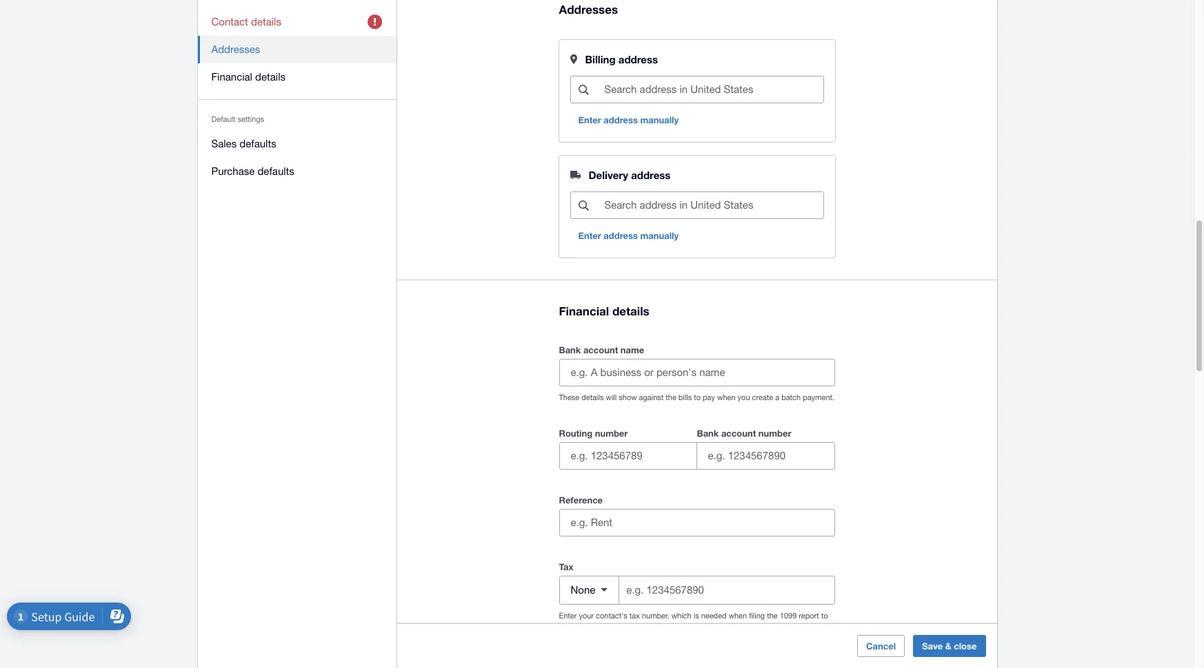 Task type: vqa. For each thing, say whether or not it's contained in the screenshot.
number,
yes



Task type: locate. For each thing, give the bounding box(es) containing it.
2 search address in united states field from the top
[[603, 193, 823, 219]]

manually up delivery address
[[640, 115, 679, 126]]

2 enter address manually from the top
[[578, 231, 679, 242]]

account inside group
[[721, 428, 756, 439]]

1 enter address manually from the top
[[578, 115, 679, 126]]

enter address manually button for delivery
[[570, 225, 687, 247]]

1 vertical spatial enter address manually button
[[570, 225, 687, 247]]

manually
[[640, 115, 679, 126], [640, 231, 679, 242]]

address down delivery address
[[604, 231, 638, 242]]

enter address manually button for billing
[[570, 109, 687, 131]]

routing
[[559, 428, 592, 439]]

0 horizontal spatial account
[[583, 345, 618, 356]]

2 manually from the top
[[640, 231, 679, 242]]

1 vertical spatial the
[[767, 612, 778, 620]]

0 vertical spatial search address in united states field
[[603, 77, 823, 103]]

delivery address
[[589, 169, 671, 182]]

to
[[694, 394, 701, 402], [821, 612, 828, 620]]

cancel
[[866, 641, 896, 652]]

1 vertical spatial search address in united states field
[[603, 193, 823, 219]]

group
[[559, 425, 835, 470]]

contact details
[[211, 16, 281, 28]]

address
[[618, 53, 658, 66], [604, 115, 638, 126], [631, 169, 671, 182], [604, 231, 638, 242]]

account left name
[[583, 345, 618, 356]]

1 number from the left
[[595, 428, 628, 439]]

0 vertical spatial addresses
[[559, 2, 618, 17]]

bank
[[559, 345, 581, 356], [697, 428, 719, 439]]

0 horizontal spatial number
[[595, 428, 628, 439]]

2 number from the left
[[758, 428, 791, 439]]

bank for bank account name
[[559, 345, 581, 356]]

settings
[[237, 115, 264, 123]]

1 vertical spatial defaults
[[258, 166, 294, 177]]

menu
[[198, 0, 397, 194]]

&
[[945, 641, 951, 652]]

address right delivery on the top of the page
[[631, 169, 671, 182]]

1 vertical spatial enter
[[578, 231, 601, 242]]

financial up default settings in the top of the page
[[211, 71, 252, 83]]

show
[[619, 394, 637, 402]]

purchase defaults
[[211, 166, 294, 177]]

addresses up billing
[[559, 2, 618, 17]]

save
[[922, 641, 943, 652]]

account up "bank account number" "field"
[[721, 428, 756, 439]]

Bank account name field
[[560, 360, 834, 386]]

manually down delivery address
[[640, 231, 679, 242]]

bank down pay
[[697, 428, 719, 439]]

billing address
[[585, 53, 658, 66]]

these details will show against the bills to pay when you create a batch payment.
[[559, 394, 834, 402]]

default settings
[[211, 115, 264, 123]]

contact
[[211, 16, 248, 28]]

defaults for purchase defaults
[[258, 166, 294, 177]]

cancel button
[[857, 636, 905, 658]]

financial up bank account name
[[559, 304, 609, 318]]

details left will
[[582, 394, 604, 402]]

0 vertical spatial financial
[[211, 71, 252, 83]]

sales defaults
[[211, 138, 276, 150]]

the right filing
[[767, 612, 778, 620]]

sales defaults link
[[198, 130, 397, 158]]

enter up irs. at bottom left
[[559, 612, 577, 620]]

Reference field
[[560, 510, 834, 536]]

enter your contact's tax number, which is needed when filing the 1099 report to the irs.
[[559, 612, 828, 631]]

enter address manually button down delivery address
[[570, 225, 687, 247]]

group containing routing number
[[559, 425, 835, 470]]

0 vertical spatial defaults
[[240, 138, 276, 150]]

1 vertical spatial to
[[821, 612, 828, 620]]

reference
[[559, 495, 603, 506]]

when
[[717, 394, 736, 402], [729, 612, 747, 620]]

is
[[694, 612, 699, 620]]

0 horizontal spatial financial
[[211, 71, 252, 83]]

1 horizontal spatial financial details
[[559, 304, 649, 318]]

0 vertical spatial enter address manually
[[578, 115, 679, 126]]

enter address manually down delivery address
[[578, 231, 679, 242]]

the left the bills
[[666, 394, 676, 402]]

bank account name
[[559, 345, 644, 356]]

none
[[571, 585, 595, 597]]

1 enter address manually button from the top
[[570, 109, 687, 131]]

0 vertical spatial enter address manually button
[[570, 109, 687, 131]]

billing address icon image
[[570, 55, 577, 64]]

1 vertical spatial addresses
[[211, 43, 260, 55]]

enter address manually button
[[570, 109, 687, 131], [570, 225, 687, 247]]

0 vertical spatial account
[[583, 345, 618, 356]]

defaults down "settings"
[[240, 138, 276, 150]]

0 vertical spatial enter
[[578, 115, 601, 126]]

0 horizontal spatial financial details
[[211, 71, 286, 83]]

2 enter address manually button from the top
[[570, 225, 687, 247]]

enter address manually up delivery address
[[578, 115, 679, 126]]

defaults down sales defaults link
[[258, 166, 294, 177]]

account for number
[[721, 428, 756, 439]]

address up delivery address
[[604, 115, 638, 126]]

when left you
[[717, 394, 736, 402]]

bank up these
[[559, 345, 581, 356]]

search address in united states field for billing address
[[603, 77, 823, 103]]

1 horizontal spatial number
[[758, 428, 791, 439]]

to right report
[[821, 612, 828, 620]]

Tax text field
[[625, 578, 834, 604]]

1 vertical spatial when
[[729, 612, 747, 620]]

details
[[251, 16, 281, 28], [255, 71, 286, 83], [612, 304, 649, 318], [582, 394, 604, 402]]

financial details up "settings"
[[211, 71, 286, 83]]

1 horizontal spatial financial
[[559, 304, 609, 318]]

enter address manually button up delivery address
[[570, 109, 687, 131]]

1 vertical spatial enter address manually
[[578, 231, 679, 242]]

0 horizontal spatial bank
[[559, 345, 581, 356]]

financial details inside menu
[[211, 71, 286, 83]]

0 horizontal spatial to
[[694, 394, 701, 402]]

enter up shipping address icon
[[578, 115, 601, 126]]

enter down shipping address icon
[[578, 231, 601, 242]]

purchase
[[211, 166, 255, 177]]

contact details link
[[198, 8, 397, 36]]

0 vertical spatial manually
[[640, 115, 679, 126]]

1 horizontal spatial bank
[[697, 428, 719, 439]]

0 horizontal spatial addresses
[[211, 43, 260, 55]]

bank inside group
[[697, 428, 719, 439]]

0 vertical spatial bank
[[559, 345, 581, 356]]

2 vertical spatial the
[[559, 623, 570, 631]]

enter
[[578, 115, 601, 126], [578, 231, 601, 242], [559, 612, 577, 620]]

addresses
[[559, 2, 618, 17], [211, 43, 260, 55]]

when inside enter your contact's tax number, which is needed when filing the 1099 report to the irs.
[[729, 612, 747, 620]]

addresses down contact
[[211, 43, 260, 55]]

name
[[621, 345, 644, 356]]

you
[[738, 394, 750, 402]]

tax
[[559, 562, 573, 573]]

defaults
[[240, 138, 276, 150], [258, 166, 294, 177]]

1 vertical spatial financial details
[[559, 304, 649, 318]]

enter address manually for delivery
[[578, 231, 679, 242]]

Search address in United States field
[[603, 77, 823, 103], [603, 193, 823, 219]]

to inside enter your contact's tax number, which is needed when filing the 1099 report to the irs.
[[821, 612, 828, 620]]

1 vertical spatial bank
[[697, 428, 719, 439]]

0 vertical spatial financial details
[[211, 71, 286, 83]]

1 horizontal spatial the
[[666, 394, 676, 402]]

1 horizontal spatial addresses
[[559, 2, 618, 17]]

number up "bank account number" "field"
[[758, 428, 791, 439]]

the
[[666, 394, 676, 402], [767, 612, 778, 620], [559, 623, 570, 631]]

contact's
[[596, 612, 627, 620]]

enter address manually
[[578, 115, 679, 126], [578, 231, 679, 242]]

menu containing contact details
[[198, 0, 397, 194]]

number up the routing number field
[[595, 428, 628, 439]]

0 horizontal spatial the
[[559, 623, 570, 631]]

account
[[583, 345, 618, 356], [721, 428, 756, 439]]

address right billing
[[618, 53, 658, 66]]

1 vertical spatial account
[[721, 428, 756, 439]]

2 vertical spatial enter
[[559, 612, 577, 620]]

purchase defaults link
[[198, 158, 397, 186]]

create
[[752, 394, 773, 402]]

number
[[595, 428, 628, 439], [758, 428, 791, 439]]

financial
[[211, 71, 252, 83], [559, 304, 609, 318]]

the left irs. at bottom left
[[559, 623, 570, 631]]

to left pay
[[694, 394, 701, 402]]

1 vertical spatial manually
[[640, 231, 679, 242]]

1 manually from the top
[[640, 115, 679, 126]]

details right contact
[[251, 16, 281, 28]]

0 vertical spatial the
[[666, 394, 676, 402]]

1 search address in united states field from the top
[[603, 77, 823, 103]]

financial details
[[211, 71, 286, 83], [559, 304, 649, 318]]

filing
[[749, 612, 765, 620]]

which
[[671, 612, 691, 620]]

1 horizontal spatial to
[[821, 612, 828, 620]]

financial details up bank account name
[[559, 304, 649, 318]]

manually for billing address
[[640, 115, 679, 126]]

1 horizontal spatial account
[[721, 428, 756, 439]]

when left filing
[[729, 612, 747, 620]]



Task type: describe. For each thing, give the bounding box(es) containing it.
save & close
[[922, 641, 977, 652]]

reference group
[[559, 492, 835, 537]]

routing number
[[559, 428, 628, 439]]

0 vertical spatial when
[[717, 394, 736, 402]]

delivery
[[589, 169, 628, 182]]

enter inside enter your contact's tax number, which is needed when filing the 1099 report to the irs.
[[559, 612, 577, 620]]

2 horizontal spatial the
[[767, 612, 778, 620]]

1 vertical spatial financial
[[559, 304, 609, 318]]

details down addresses link
[[255, 71, 286, 83]]

manually for delivery address
[[640, 231, 679, 242]]

enter address manually for billing
[[578, 115, 679, 126]]

pay
[[703, 394, 715, 402]]

Bank account number field
[[697, 443, 834, 469]]

a
[[775, 394, 779, 402]]

payment.
[[803, 394, 834, 402]]

financial details link
[[198, 63, 397, 91]]

bank account number
[[697, 428, 791, 439]]

none button
[[560, 577, 620, 605]]

0 vertical spatial to
[[694, 394, 701, 402]]

defaults for sales defaults
[[240, 138, 276, 150]]

needed
[[701, 612, 727, 620]]

will
[[606, 394, 617, 402]]

search address in united states field for delivery address
[[603, 193, 823, 219]]

billing
[[585, 53, 616, 66]]

sales
[[211, 138, 237, 150]]

save & close button
[[913, 636, 986, 658]]

report
[[799, 612, 819, 620]]

against
[[639, 394, 664, 402]]

details up name
[[612, 304, 649, 318]]

these
[[559, 394, 579, 402]]

Routing number field
[[560, 443, 696, 469]]

bank for bank account number
[[697, 428, 719, 439]]

batch
[[781, 394, 801, 402]]

default
[[211, 115, 235, 123]]

enter for delivery address
[[578, 231, 601, 242]]

account for name
[[583, 345, 618, 356]]

tax
[[629, 612, 640, 620]]

addresses link
[[198, 36, 397, 63]]

irs.
[[572, 623, 586, 631]]

your
[[579, 612, 594, 620]]

enter for billing address
[[578, 115, 601, 126]]

number,
[[642, 612, 669, 620]]

1099
[[780, 612, 797, 620]]

bills
[[678, 394, 692, 402]]

shipping address icon image
[[570, 171, 580, 180]]

close
[[954, 641, 977, 652]]



